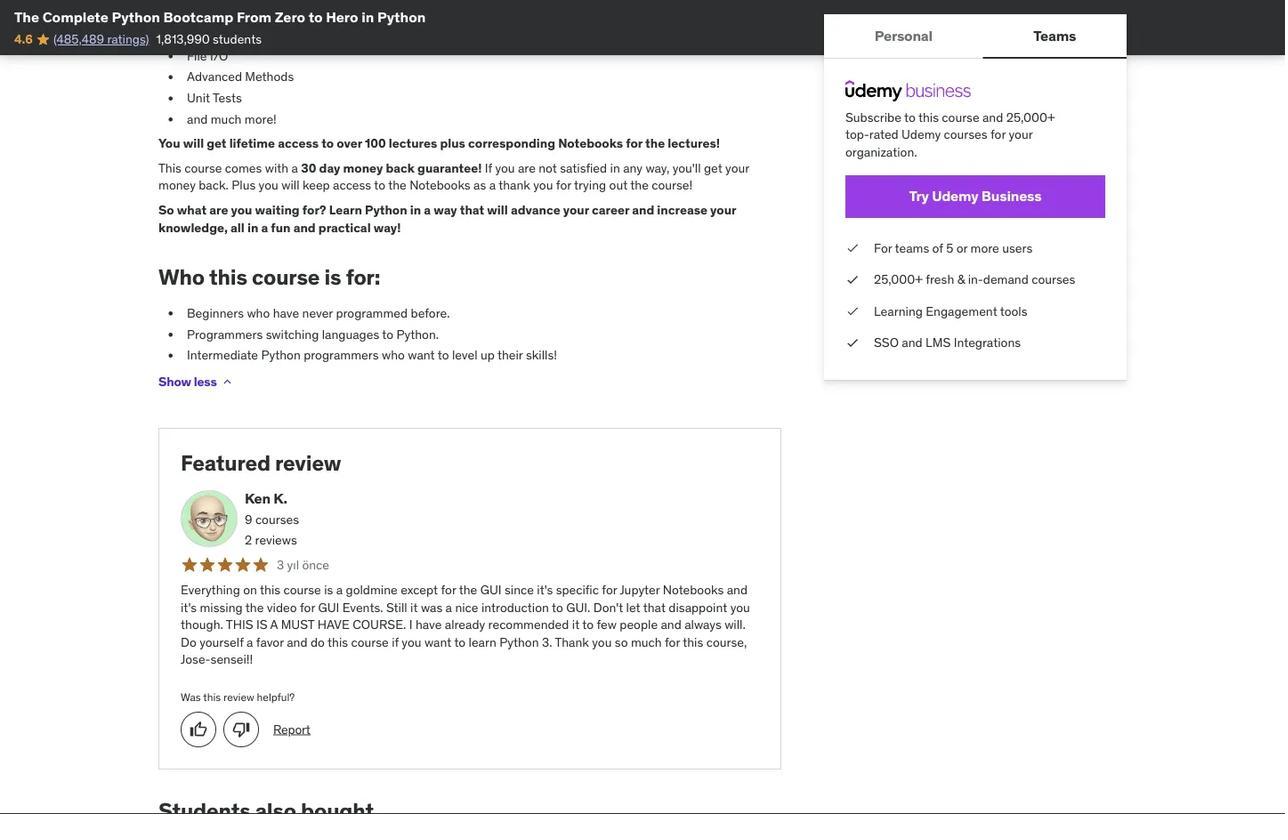 Task type: vqa. For each thing, say whether or not it's contained in the screenshot.
missing
yes



Task type: describe. For each thing, give the bounding box(es) containing it.
for
[[874, 240, 893, 256]]

for inside inheritance polymorphism file i/o advanced methods unit tests and much more! you will get lifetime access to over 100 lectures plus corresponding notebooks for the lectures!
[[626, 136, 643, 152]]

in inside if you are not satisfied in any way, you'll get your money back. plus you will keep access to the notebooks as a thank you for trying out the course!
[[610, 160, 620, 176]]

if
[[392, 635, 399, 651]]

you down not
[[534, 178, 553, 194]]

plus
[[440, 136, 466, 152]]

for:
[[346, 264, 381, 291]]

more!
[[245, 111, 277, 127]]

in-
[[969, 271, 984, 288]]

python inside everything on this course is a goldmine except for the gui since it's specific for jupyter notebooks and it's missing the video for gui events. still it was a nice introduction to gui. don't let that disappoint you though. this is a must have course. i have already recommended it to few people and always will. do yourself a favor and do this course if you want to learn python 3. thank you so much for this course, jose-sensei!!
[[500, 635, 539, 651]]

lms
[[926, 335, 951, 351]]

0 horizontal spatial gui
[[318, 600, 340, 616]]

and up 'will.'
[[727, 583, 748, 599]]

will for unit
[[183, 136, 204, 152]]

for inside if you are not satisfied in any way, you'll get your money back. plus you will keep access to the notebooks as a thank you for trying out the course!
[[556, 178, 572, 194]]

xsmall image inside the show less button
[[220, 375, 235, 390]]

in left way
[[410, 202, 421, 218]]

day
[[319, 160, 341, 176]]

gui.
[[567, 600, 591, 616]]

xsmall image for sso
[[846, 334, 860, 352]]

a left fun
[[261, 220, 268, 236]]

favor
[[256, 635, 284, 651]]

business
[[982, 187, 1042, 205]]

do
[[181, 635, 197, 651]]

a inside if you are not satisfied in any way, you'll get your money back. plus you will keep access to the notebooks as a thank you for trying out the course!
[[489, 178, 496, 194]]

4.6
[[14, 31, 33, 47]]

python inside so what are you waiting for? learn python in a way that will advance your career and increase your knowledge, all in a fun and practical way!
[[365, 202, 408, 218]]

personal button
[[825, 14, 984, 57]]

and right career
[[632, 202, 655, 218]]

advance
[[511, 202, 561, 218]]

report
[[273, 722, 310, 738]]

udemy inside subscribe to this course and 25,000+ top‑rated udemy courses for your organization.
[[902, 127, 941, 143]]

this down always
[[683, 635, 704, 651]]

everything on this course is a goldmine except for the gui since it's specific for jupyter notebooks and it's missing the video for gui events. still it was a nice introduction to gui. don't let that disappoint you though. this is a must have course. i have already recommended it to few people and always will. do yourself a favor and do this course if you want to learn python 3. thank you so much for this course, jose-sensei!!
[[181, 583, 751, 668]]

notebooks inside inheritance polymorphism file i/o advanced methods unit tests and much more! you will get lifetime access to over 100 lectures plus corresponding notebooks for the lectures!
[[558, 136, 623, 152]]

level
[[452, 348, 478, 364]]

your inside subscribe to this course and 25,000+ top‑rated udemy courses for your organization.
[[1009, 127, 1033, 143]]

to left gui.
[[552, 600, 563, 616]]

few
[[597, 617, 617, 634]]

xsmall image for learning
[[846, 303, 860, 320]]

much inside inheritance polymorphism file i/o advanced methods unit tests and much more! you will get lifetime access to over 100 lectures plus corresponding notebooks for the lectures!
[[211, 111, 242, 127]]

you'll
[[673, 160, 701, 176]]

their
[[498, 348, 523, 364]]

you up 'will.'
[[731, 600, 751, 616]]

this right was
[[203, 691, 221, 705]]

was
[[181, 691, 201, 705]]

0 vertical spatial review
[[275, 450, 341, 477]]

to left level
[[438, 348, 449, 364]]

zero
[[275, 8, 306, 26]]

your inside if you are not satisfied in any way, you'll get your money back. plus you will keep access to the notebooks as a thank you for trying out the course!
[[726, 160, 750, 176]]

back.
[[199, 178, 229, 194]]

students
[[213, 31, 262, 47]]

courses inside ken k. 9 courses 2 reviews
[[255, 512, 299, 528]]

k.
[[274, 490, 287, 508]]

the inside inheritance polymorphism file i/o advanced methods unit tests and much more! you will get lifetime access to over 100 lectures plus corresponding notebooks for the lectures!
[[646, 136, 665, 152]]

0 vertical spatial it
[[411, 600, 418, 616]]

much inside everything on this course is a goldmine except for the gui since it's specific for jupyter notebooks and it's missing the video for gui events. still it was a nice introduction to gui. don't let that disappoint you though. this is a must have course. i have already recommended it to few people and always will. do yourself a favor and do this course if you want to learn python 3. thank you so much for this course, jose-sensei!!
[[631, 635, 662, 651]]

featured review
[[181, 450, 341, 477]]

is inside everything on this course is a goldmine except for the gui since it's specific for jupyter notebooks and it's missing the video for gui events. still it was a nice introduction to gui. don't let that disappoint you though. this is a must have course. i have already recommended it to few people and always will. do yourself a favor and do this course if you want to learn python 3. thank you so much for this course, jose-sensei!!
[[324, 583, 333, 599]]

mark as unhelpful image
[[232, 722, 250, 740]]

who this course is for:
[[159, 264, 381, 291]]

all
[[231, 220, 245, 236]]

for up "was"
[[441, 583, 456, 599]]

except
[[401, 583, 438, 599]]

featured
[[181, 450, 271, 477]]

keep
[[303, 178, 330, 194]]

to right zero at the left of page
[[309, 8, 323, 26]]

bootcamp
[[163, 8, 234, 26]]

the down on
[[246, 600, 264, 616]]

and right sso
[[902, 335, 923, 351]]

1 horizontal spatial it's
[[537, 583, 553, 599]]

that inside everything on this course is a goldmine except for the gui since it's specific for jupyter notebooks and it's missing the video for gui events. still it was a nice introduction to gui. don't let that disappoint you though. this is a must have course. i have already recommended it to few people and always will. do yourself a favor and do this course if you want to learn python 3. thank you so much for this course, jose-sensei!!
[[644, 600, 666, 616]]

if
[[485, 160, 492, 176]]

jose-
[[181, 652, 211, 668]]

waiting
[[255, 202, 300, 218]]

yıl
[[287, 558, 299, 574]]

way
[[434, 202, 457, 218]]

want inside everything on this course is a goldmine except for the gui since it's specific for jupyter notebooks and it's missing the video for gui events. still it was a nice introduction to gui. don't let that disappoint you though. this is a must have course. i have already recommended it to few people and always will. do yourself a favor and do this course if you want to learn python 3. thank you so much for this course, jose-sensei!!
[[425, 635, 452, 651]]

python right the hero
[[377, 8, 426, 26]]

for down "disappoint"
[[665, 635, 680, 651]]

let
[[627, 600, 641, 616]]

the
[[14, 8, 39, 26]]

0 horizontal spatial it's
[[181, 600, 197, 616]]

show
[[159, 374, 191, 390]]

notebooks inside everything on this course is a goldmine except for the gui since it's specific for jupyter notebooks and it's missing the video for gui events. still it was a nice introduction to gui. don't let that disappoint you though. this is a must have course. i have already recommended it to few people and always will. do yourself a favor and do this course if you want to learn python 3. thank you so much for this course, jose-sensei!!
[[663, 583, 724, 599]]

skills!
[[526, 348, 557, 364]]

specific
[[556, 583, 599, 599]]

from
[[237, 8, 272, 26]]

this right on
[[260, 583, 281, 599]]

this course comes with a 30 day money back guarantee!
[[159, 160, 482, 176]]

as
[[474, 178, 486, 194]]

missing
[[200, 600, 243, 616]]

disappoint
[[669, 600, 728, 616]]

lectures!
[[668, 136, 720, 152]]

this down have
[[328, 635, 348, 651]]

this up beginners
[[209, 264, 247, 291]]

you
[[159, 136, 180, 152]]

1 vertical spatial review
[[224, 691, 254, 705]]

a left way
[[424, 202, 431, 218]]

beginners who have never programmed before. programmers switching languages to python. intermediate python programmers who want to level up their skills!
[[187, 306, 557, 364]]

the up nice
[[459, 583, 478, 599]]

for up must at left
[[300, 600, 315, 616]]

and left always
[[661, 617, 682, 634]]

recommended
[[489, 617, 569, 634]]

knowledge,
[[159, 220, 228, 236]]

way,
[[646, 160, 670, 176]]

don't
[[594, 600, 624, 616]]

0 vertical spatial who
[[247, 306, 270, 322]]

report button
[[273, 722, 310, 739]]

a up events.
[[336, 583, 343, 599]]

will for learn
[[487, 202, 508, 218]]

unit
[[187, 90, 210, 106]]

to down already
[[454, 635, 466, 651]]

9
[[245, 512, 252, 528]]

access inside inheritance polymorphism file i/o advanced methods unit tests and much more! you will get lifetime access to over 100 lectures plus corresponding notebooks for the lectures!
[[278, 136, 319, 152]]

are for not
[[518, 160, 536, 176]]

who
[[159, 264, 205, 291]]

30
[[301, 160, 317, 176]]

switching
[[266, 327, 319, 343]]

sensei!!
[[211, 652, 253, 668]]

still
[[386, 600, 408, 616]]

methods
[[245, 69, 294, 85]]

for up don't
[[602, 583, 618, 599]]

thank
[[499, 178, 531, 194]]

inheritance
[[187, 6, 250, 22]]

xsmall image for for
[[846, 239, 860, 257]]

0 vertical spatial money
[[343, 160, 383, 176]]

2
[[245, 533, 252, 549]]

the down any
[[631, 178, 649, 194]]

to inside subscribe to this course and 25,000+ top‑rated udemy courses for your organization.
[[905, 109, 916, 125]]

for inside subscribe to this course and 25,000+ top‑rated udemy courses for your organization.
[[991, 127, 1006, 143]]

though.
[[181, 617, 223, 634]]

try udemy business
[[910, 187, 1042, 205]]

1 horizontal spatial who
[[382, 348, 405, 364]]

over
[[337, 136, 362, 152]]

programmers
[[304, 348, 379, 364]]

udemy business image
[[846, 80, 972, 102]]



Task type: locate. For each thing, give the bounding box(es) containing it.
1 horizontal spatial will
[[282, 178, 300, 194]]

it's up though.
[[181, 600, 197, 616]]

and down unit
[[187, 111, 208, 127]]

ken
[[245, 490, 271, 508]]

this
[[226, 617, 253, 634]]

the down back
[[388, 178, 407, 194]]

0 horizontal spatial it
[[411, 600, 418, 616]]

1 horizontal spatial get
[[704, 160, 723, 176]]

python down recommended
[[500, 635, 539, 651]]

course up never
[[252, 264, 320, 291]]

0 horizontal spatial have
[[273, 306, 299, 322]]

users
[[1003, 240, 1033, 256]]

a
[[292, 160, 298, 176], [489, 178, 496, 194], [424, 202, 431, 218], [261, 220, 268, 236], [336, 583, 343, 599], [446, 600, 452, 616], [247, 635, 253, 651]]

course down 3 yıl önce
[[284, 583, 321, 599]]

(485,489 ratings)
[[53, 31, 149, 47]]

will inside so what are you waiting for? learn python in a way that will advance your career and increase your knowledge, all in a fun and practical way!
[[487, 202, 508, 218]]

that inside so what are you waiting for? learn python in a way that will advance your career and increase your knowledge, all in a fun and practical way!
[[460, 202, 485, 218]]

and inside subscribe to this course and 25,000+ top‑rated udemy courses for your organization.
[[983, 109, 1004, 125]]

&
[[958, 271, 966, 288]]

xsmall image right less
[[220, 375, 235, 390]]

1 horizontal spatial courses
[[944, 127, 988, 143]]

will.
[[725, 617, 746, 634]]

up
[[481, 348, 495, 364]]

1 horizontal spatial money
[[343, 160, 383, 176]]

tab list containing personal
[[825, 14, 1127, 59]]

have
[[273, 306, 299, 322], [416, 617, 442, 634]]

xsmall image left "fresh"
[[846, 271, 860, 288]]

1 horizontal spatial are
[[518, 160, 536, 176]]

course inside subscribe to this course and 25,000+ top‑rated udemy courses for your organization.
[[942, 109, 980, 125]]

not
[[539, 160, 557, 176]]

you down few
[[592, 635, 612, 651]]

want down python.
[[408, 348, 435, 364]]

languages
[[322, 327, 380, 343]]

the complete python bootcamp from zero to hero in python
[[14, 8, 426, 26]]

you
[[495, 160, 515, 176], [259, 178, 279, 194], [534, 178, 553, 194], [231, 202, 252, 218], [731, 600, 751, 616], [402, 635, 422, 651], [592, 635, 612, 651]]

course down course. at bottom left
[[351, 635, 389, 651]]

access up 30
[[278, 136, 319, 152]]

who down python.
[[382, 348, 405, 364]]

1 vertical spatial access
[[333, 178, 372, 194]]

1 horizontal spatial 25,000+
[[1007, 109, 1056, 125]]

course down udemy business image
[[942, 109, 980, 125]]

will down with in the left of the page
[[282, 178, 300, 194]]

notebooks inside if you are not satisfied in any way, you'll get your money back. plus you will keep access to the notebooks as a thank you for trying out the course!
[[410, 178, 471, 194]]

1 vertical spatial get
[[704, 160, 723, 176]]

and down the for? on the top left of page
[[294, 220, 316, 236]]

polymorphism
[[187, 27, 267, 43]]

reviews
[[255, 533, 297, 549]]

1 horizontal spatial have
[[416, 617, 442, 634]]

will down thank
[[487, 202, 508, 218]]

0 vertical spatial are
[[518, 160, 536, 176]]

1 xsmall image from the top
[[846, 239, 860, 257]]

it's
[[537, 583, 553, 599], [181, 600, 197, 616]]

get
[[207, 136, 227, 152], [704, 160, 723, 176]]

will inside if you are not satisfied in any way, you'll get your money back. plus you will keep access to the notebooks as a thank you for trying out the course!
[[282, 178, 300, 194]]

25,000+ up business
[[1007, 109, 1056, 125]]

this inside subscribe to this course and 25,000+ top‑rated udemy courses for your organization.
[[919, 109, 939, 125]]

udemy right try
[[932, 187, 979, 205]]

to down "100"
[[374, 178, 386, 194]]

in
[[362, 8, 374, 26], [610, 160, 620, 176], [410, 202, 421, 218], [247, 220, 259, 236]]

1 vertical spatial are
[[209, 202, 228, 218]]

career
[[592, 202, 630, 218]]

3 yıl önce
[[277, 558, 329, 574]]

0 vertical spatial have
[[273, 306, 299, 322]]

0 vertical spatial is
[[325, 264, 342, 291]]

notebooks up satisfied
[[558, 136, 623, 152]]

what
[[177, 202, 207, 218]]

access inside if you are not satisfied in any way, you'll get your money back. plus you will keep access to the notebooks as a thank you for trying out the course!
[[333, 178, 372, 194]]

2 vertical spatial courses
[[255, 512, 299, 528]]

that
[[460, 202, 485, 218], [644, 600, 666, 616]]

0 vertical spatial udemy
[[902, 127, 941, 143]]

will
[[183, 136, 204, 152], [282, 178, 300, 194], [487, 202, 508, 218]]

0 horizontal spatial are
[[209, 202, 228, 218]]

mark as helpful image
[[190, 722, 207, 740]]

a
[[270, 617, 278, 634]]

1 vertical spatial much
[[631, 635, 662, 651]]

a right "was"
[[446, 600, 452, 616]]

0 horizontal spatial review
[[224, 691, 254, 705]]

your right you'll
[[726, 160, 750, 176]]

2 vertical spatial notebooks
[[663, 583, 724, 599]]

1 vertical spatial want
[[425, 635, 452, 651]]

will inside inheritance polymorphism file i/o advanced methods unit tests and much more! you will get lifetime access to over 100 lectures plus corresponding notebooks for the lectures!
[[183, 136, 204, 152]]

xsmall image
[[846, 271, 860, 288], [846, 334, 860, 352], [220, 375, 235, 390]]

you inside so what are you waiting for? learn python in a way that will advance your career and increase your knowledge, all in a fun and practical way!
[[231, 202, 252, 218]]

is down önce
[[324, 583, 333, 599]]

python up way!
[[365, 202, 408, 218]]

for down not
[[556, 178, 572, 194]]

in right the hero
[[362, 8, 374, 26]]

1 vertical spatial 25,000+
[[874, 271, 923, 288]]

you right the if
[[402, 635, 422, 651]]

önce
[[302, 558, 329, 574]]

much down people
[[631, 635, 662, 651]]

0 vertical spatial xsmall image
[[846, 239, 860, 257]]

who down who this course is for:
[[247, 306, 270, 322]]

1 vertical spatial xsmall image
[[846, 303, 860, 320]]

any
[[624, 160, 643, 176]]

to left few
[[583, 617, 594, 634]]

this
[[919, 109, 939, 125], [209, 264, 247, 291], [260, 583, 281, 599], [328, 635, 348, 651], [683, 635, 704, 651], [203, 691, 221, 705]]

so
[[159, 202, 174, 218]]

0 horizontal spatial who
[[247, 306, 270, 322]]

python
[[112, 8, 160, 26], [377, 8, 426, 26], [365, 202, 408, 218], [261, 348, 301, 364], [500, 635, 539, 651]]

1 vertical spatial have
[[416, 617, 442, 634]]

1 vertical spatial courses
[[1032, 271, 1076, 288]]

comes
[[225, 160, 262, 176]]

0 horizontal spatial money
[[159, 178, 196, 194]]

want down already
[[425, 635, 452, 651]]

it right still
[[411, 600, 418, 616]]

of
[[933, 240, 944, 256]]

are inside if you are not satisfied in any way, you'll get your money back. plus you will keep access to the notebooks as a thank you for trying out the course!
[[518, 160, 536, 176]]

python.
[[397, 327, 439, 343]]

udemy
[[902, 127, 941, 143], [932, 187, 979, 205]]

tab list
[[825, 14, 1127, 59]]

course up back.
[[185, 160, 222, 176]]

0 vertical spatial get
[[207, 136, 227, 152]]

1 vertical spatial it
[[572, 617, 580, 634]]

always
[[685, 617, 722, 634]]

practical
[[319, 220, 371, 236]]

in left any
[[610, 160, 620, 176]]

xsmall image left learning
[[846, 303, 860, 320]]

0 vertical spatial xsmall image
[[846, 271, 860, 288]]

to down udemy business image
[[905, 109, 916, 125]]

is
[[256, 617, 268, 634]]

2 xsmall image from the top
[[846, 303, 860, 320]]

is left for:
[[325, 264, 342, 291]]

before.
[[411, 306, 450, 322]]

1,813,990
[[156, 31, 210, 47]]

have up 'switching'
[[273, 306, 299, 322]]

python down 'switching'
[[261, 348, 301, 364]]

to left the over at the top left
[[322, 136, 334, 152]]

review up k.
[[275, 450, 341, 477]]

udemy up organization.
[[902, 127, 941, 143]]

are for you
[[209, 202, 228, 218]]

jupyter
[[620, 583, 660, 599]]

1 vertical spatial will
[[282, 178, 300, 194]]

xsmall image
[[846, 239, 860, 257], [846, 303, 860, 320]]

access up learn on the left top of page
[[333, 178, 372, 194]]

to inside if you are not satisfied in any way, you'll get your money back. plus you will keep access to the notebooks as a thank you for trying out the course!
[[374, 178, 386, 194]]

python up ratings)
[[112, 8, 160, 26]]

0 horizontal spatial that
[[460, 202, 485, 218]]

to inside inheritance polymorphism file i/o advanced methods unit tests and much more! you will get lifetime access to over 100 lectures plus corresponding notebooks for the lectures!
[[322, 136, 334, 152]]

gui up have
[[318, 600, 340, 616]]

a right as
[[489, 178, 496, 194]]

advanced
[[187, 69, 242, 85]]

so what are you waiting for? learn python in a way that will advance your career and increase your knowledge, all in a fun and practical way!
[[159, 202, 737, 236]]

it down gui.
[[572, 617, 580, 634]]

1 horizontal spatial access
[[333, 178, 372, 194]]

0 horizontal spatial 25,000+
[[874, 271, 923, 288]]

0 horizontal spatial access
[[278, 136, 319, 152]]

0 vertical spatial courses
[[944, 127, 988, 143]]

gui left "since" on the bottom of page
[[481, 583, 502, 599]]

for up any
[[626, 136, 643, 152]]

corresponding
[[468, 136, 556, 152]]

courses up try udemy business
[[944, 127, 988, 143]]

that down as
[[460, 202, 485, 218]]

notebooks down guarantee!
[[410, 178, 471, 194]]

learning
[[874, 303, 923, 319]]

to down programmed on the left of the page
[[382, 327, 394, 343]]

are inside so what are you waiting for? learn python in a way that will advance your career and increase your knowledge, all in a fun and practical way!
[[209, 202, 228, 218]]

review up the mark as unhelpful icon
[[224, 691, 254, 705]]

trying
[[574, 178, 607, 194]]

that right the let
[[644, 600, 666, 616]]

courses right demand
[[1032, 271, 1076, 288]]

1,813,990 students
[[156, 31, 262, 47]]

1 horizontal spatial that
[[644, 600, 666, 616]]

1 vertical spatial notebooks
[[410, 178, 471, 194]]

money down this
[[159, 178, 196, 194]]

sso
[[874, 335, 899, 351]]

much
[[211, 111, 242, 127], [631, 635, 662, 651]]

engagement
[[926, 303, 998, 319]]

2 horizontal spatial courses
[[1032, 271, 1076, 288]]

1 horizontal spatial much
[[631, 635, 662, 651]]

have
[[318, 617, 350, 634]]

a left 30
[[292, 160, 298, 176]]

course,
[[707, 635, 747, 651]]

and up try udemy business
[[983, 109, 1004, 125]]

1 vertical spatial who
[[382, 348, 405, 364]]

intermediate
[[187, 348, 258, 364]]

have inside beginners who have never programmed before. programmers switching languages to python. intermediate python programmers who want to level up their skills!
[[273, 306, 299, 322]]

5
[[947, 240, 954, 256]]

0 vertical spatial notebooks
[[558, 136, 623, 152]]

1 vertical spatial gui
[[318, 600, 340, 616]]

25,000+ inside subscribe to this course and 25,000+ top‑rated udemy courses for your organization.
[[1007, 109, 1056, 125]]

satisfied
[[560, 160, 607, 176]]

0 vertical spatial much
[[211, 111, 242, 127]]

1 vertical spatial money
[[159, 178, 196, 194]]

introduction
[[482, 600, 549, 616]]

gui
[[481, 583, 502, 599], [318, 600, 340, 616]]

way!
[[374, 220, 401, 236]]

2 is from the top
[[324, 583, 333, 599]]

i/o
[[210, 48, 228, 64]]

0 vertical spatial it's
[[537, 583, 553, 599]]

2 horizontal spatial notebooks
[[663, 583, 724, 599]]

complete
[[42, 8, 109, 26]]

for up business
[[991, 127, 1006, 143]]

and down must at left
[[287, 635, 308, 651]]

courses up reviews
[[255, 512, 299, 528]]

for
[[991, 127, 1006, 143], [626, 136, 643, 152], [556, 178, 572, 194], [441, 583, 456, 599], [602, 583, 618, 599], [300, 600, 315, 616], [665, 635, 680, 651]]

2 horizontal spatial will
[[487, 202, 508, 218]]

have inside everything on this course is a goldmine except for the gui since it's specific for jupyter notebooks and it's missing the video for gui events. still it was a nice introduction to gui. don't let that disappoint you though. this is a must have course. i have already recommended it to few people and always will. do yourself a favor and do this course if you want to learn python 3. thank you so much for this course, jose-sensei!!
[[416, 617, 442, 634]]

2 vertical spatial xsmall image
[[220, 375, 235, 390]]

your right increase
[[711, 202, 737, 218]]

goldmine
[[346, 583, 398, 599]]

so
[[615, 635, 628, 651]]

1 vertical spatial that
[[644, 600, 666, 616]]

subscribe to this course and 25,000+ top‑rated udemy courses for your organization.
[[846, 109, 1056, 160]]

top‑rated
[[846, 127, 899, 143]]

0 horizontal spatial get
[[207, 136, 227, 152]]

1 vertical spatial xsmall image
[[846, 334, 860, 352]]

fresh
[[926, 271, 955, 288]]

0 horizontal spatial notebooks
[[410, 178, 471, 194]]

your down trying at the left
[[563, 202, 589, 218]]

demand
[[984, 271, 1029, 288]]

will right you on the left of the page
[[183, 136, 204, 152]]

out
[[610, 178, 628, 194]]

money
[[343, 160, 383, 176], [159, 178, 196, 194]]

you down with in the left of the page
[[259, 178, 279, 194]]

0 vertical spatial gui
[[481, 583, 502, 599]]

1 is from the top
[[325, 264, 342, 291]]

1 vertical spatial udemy
[[932, 187, 979, 205]]

programmed
[[336, 306, 408, 322]]

you right 'if'
[[495, 160, 515, 176]]

course!
[[652, 178, 693, 194]]

for?
[[303, 202, 326, 218]]

are down back.
[[209, 202, 228, 218]]

1 vertical spatial is
[[324, 583, 333, 599]]

1 horizontal spatial gui
[[481, 583, 502, 599]]

100
[[365, 136, 386, 152]]

a left favor
[[247, 635, 253, 651]]

learn
[[469, 635, 497, 651]]

0 vertical spatial want
[[408, 348, 435, 364]]

courses inside subscribe to this course and 25,000+ top‑rated udemy courses for your organization.
[[944, 127, 988, 143]]

xsmall image for 25,000+
[[846, 271, 860, 288]]

1 vertical spatial it's
[[181, 600, 197, 616]]

are left not
[[518, 160, 536, 176]]

0 vertical spatial access
[[278, 136, 319, 152]]

0 horizontal spatial will
[[183, 136, 204, 152]]

2 vertical spatial will
[[487, 202, 508, 218]]

ratings)
[[107, 31, 149, 47]]

you up all
[[231, 202, 252, 218]]

0 horizontal spatial courses
[[255, 512, 299, 528]]

0 vertical spatial will
[[183, 136, 204, 152]]

3.
[[542, 635, 553, 651]]

money inside if you are not satisfied in any way, you'll get your money back. plus you will keep access to the notebooks as a thank you for trying out the course!
[[159, 178, 196, 194]]

if you are not satisfied in any way, you'll get your money back. plus you will keep access to the notebooks as a thank you for trying out the course!
[[159, 160, 750, 194]]

1 horizontal spatial review
[[275, 450, 341, 477]]

get inside if you are not satisfied in any way, you'll get your money back. plus you will keep access to the notebooks as a thank you for trying out the course!
[[704, 160, 723, 176]]

get left lifetime
[[207, 136, 227, 152]]

helpful?
[[257, 691, 295, 705]]

xsmall image left for
[[846, 239, 860, 257]]

show less
[[159, 374, 217, 390]]

guarantee!
[[418, 160, 482, 176]]

ken k. image
[[181, 491, 238, 548]]

python inside beginners who have never programmed before. programmers switching languages to python. intermediate python programmers who want to level up their skills!
[[261, 348, 301, 364]]

subscribe
[[846, 109, 902, 125]]

the up way,
[[646, 136, 665, 152]]

in right all
[[247, 220, 259, 236]]

beginners
[[187, 306, 244, 322]]

money down "100"
[[343, 160, 383, 176]]

xsmall image left sso
[[846, 334, 860, 352]]

more
[[971, 240, 1000, 256]]

want inside beginners who have never programmed before. programmers switching languages to python. intermediate python programmers who want to level up their skills!
[[408, 348, 435, 364]]

and inside inheritance polymorphism file i/o advanced methods unit tests and much more! you will get lifetime access to over 100 lectures plus corresponding notebooks for the lectures!
[[187, 111, 208, 127]]

0 vertical spatial 25,000+
[[1007, 109, 1056, 125]]

1 horizontal spatial it
[[572, 617, 580, 634]]

get inside inheritance polymorphism file i/o advanced methods unit tests and much more! you will get lifetime access to over 100 lectures plus corresponding notebooks for the lectures!
[[207, 136, 227, 152]]

0 vertical spatial that
[[460, 202, 485, 218]]

1 horizontal spatial notebooks
[[558, 136, 623, 152]]

0 horizontal spatial much
[[211, 111, 242, 127]]



